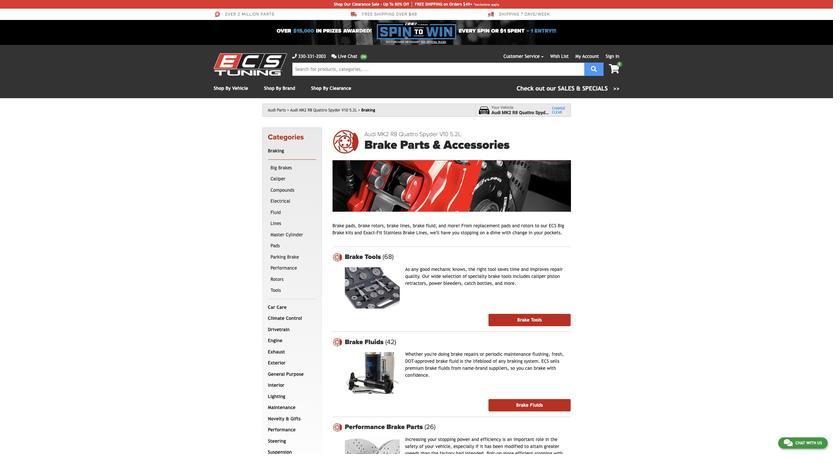 Task type: locate. For each thing, give the bounding box(es) containing it.
1 horizontal spatial clearance
[[352, 2, 371, 7]]

and right kits
[[355, 230, 362, 235]]

by for brand
[[276, 86, 281, 91]]

0 horizontal spatial clearance
[[330, 86, 352, 91]]

1 vertical spatial or
[[480, 352, 485, 357]]

big left brakes
[[271, 165, 277, 170]]

category navigation element
[[262, 127, 322, 454]]

quattro for audi mk2 r8 quattro spyder v10 5.2l
[[314, 108, 327, 113]]

mk2 inside audi mk2 r8 quattro spyder v10 5.2l brake parts & accessories
[[378, 130, 389, 138]]

& for gifts
[[286, 416, 289, 421]]

ecs down the 'flushing,'
[[542, 359, 549, 364]]

1 vertical spatial brake tools link
[[489, 314, 571, 326]]

change clear
[[553, 106, 566, 114]]

my account link
[[576, 54, 600, 59]]

parking
[[271, 254, 286, 260]]

car care
[[268, 304, 287, 310]]

so
[[511, 366, 515, 371]]

0 vertical spatial comments image
[[332, 54, 337, 59]]

fluid,
[[426, 223, 438, 228]]

doing
[[439, 352, 450, 357]]

audi inside your vehicle audi mk2 r8 quattro spyder v10 5.2l
[[492, 110, 501, 115]]

comments image
[[332, 54, 337, 59], [784, 439, 793, 447]]

maintenance link
[[267, 402, 315, 413]]

1 horizontal spatial vehicle
[[501, 105, 514, 110]]

of inside the 'as any good mechanic knows, the right tool saves time and improves repair quality. our wide selection of specialty brake tools includes caliper piston retractors, power bleeders, catch bottles, and more.'
[[463, 273, 467, 279]]

0 vertical spatial braking
[[362, 108, 375, 113]]

1 horizontal spatial quattro
[[399, 130, 418, 138]]

r8 for audi mk2 r8 quattro spyder v10 5.2l brake parts & accessories
[[391, 130, 398, 138]]

3 by from the left
[[323, 86, 329, 91]]

braking
[[362, 108, 375, 113], [268, 148, 284, 154]]

2 horizontal spatial r8
[[513, 110, 518, 115]]

0 vertical spatial performance link
[[269, 263, 315, 274]]

exact-
[[364, 230, 377, 235]]

1 vertical spatial chat
[[796, 441, 806, 445]]

1 vertical spatial of
[[493, 359, 498, 364]]

0 horizontal spatial any
[[412, 266, 419, 272]]

1 vertical spatial &
[[433, 138, 441, 152]]

shopping cart image
[[609, 64, 620, 74]]

big inside 'braking subcategories' element
[[271, 165, 277, 170]]

and up includes
[[521, 266, 529, 272]]

clearance for our
[[352, 2, 371, 7]]

1 vertical spatial over
[[277, 28, 291, 34]]

premium
[[406, 366, 424, 371]]

retractors,
[[406, 280, 428, 286]]

by for clearance
[[323, 86, 329, 91]]

necessary.
[[406, 41, 421, 44]]

braking link
[[267, 146, 315, 157]]

tools link
[[269, 285, 315, 296]]

on left a
[[480, 230, 485, 235]]

2 horizontal spatial quattro
[[519, 110, 535, 115]]

1 horizontal spatial r8
[[391, 130, 398, 138]]

performance up performance brake parts thumbnail image
[[345, 423, 385, 431]]

have
[[441, 230, 451, 235]]

0 vertical spatial brake tools
[[345, 253, 383, 261]]

1 vertical spatial on
[[480, 230, 485, 235]]

system.
[[524, 359, 540, 364]]

as any good mechanic knows, the right tool saves time and improves repair quality. our wide selection of specialty brake tools includes caliper piston retractors, power bleeders, catch bottles, and more.
[[406, 266, 563, 286]]

$49+
[[463, 2, 473, 7]]

5.2l for audi mk2 r8 quattro spyder v10 5.2l brake parts & accessories
[[450, 130, 462, 138]]

you inside the whether you're doing brake repairs or periodic maintenance flushing, fresh, dot-approved brake fluid is the lifeblood of any braking system. ecs sells premium brake fluids from name-brand suppliers, so you can brake with confidence.
[[517, 366, 524, 371]]

& inside "link"
[[286, 416, 289, 421]]

orders
[[450, 2, 462, 7]]

1 horizontal spatial braking
[[362, 108, 375, 113]]

entry!!!
[[535, 28, 557, 34]]

2 by from the left
[[276, 86, 281, 91]]

2 horizontal spatial with
[[807, 441, 817, 445]]

see official rules link
[[421, 40, 446, 44]]

audi
[[268, 108, 276, 113], [291, 108, 298, 113], [492, 110, 501, 115], [365, 130, 376, 138]]

with for dime
[[502, 230, 512, 235]]

2 vertical spatial &
[[286, 416, 289, 421]]

kits
[[346, 230, 353, 235]]

shop by brand link
[[264, 86, 295, 91]]

caliper
[[271, 176, 286, 182]]

1 horizontal spatial tools
[[365, 253, 381, 261]]

0 vertical spatial over
[[225, 12, 237, 17]]

dime
[[491, 230, 501, 235]]

2 horizontal spatial v10
[[551, 110, 559, 115]]

0 vertical spatial &
[[577, 85, 581, 92]]

v10 inside your vehicle audi mk2 r8 quattro spyder v10 5.2l
[[551, 110, 559, 115]]

any up quality.
[[412, 266, 419, 272]]

comments image left 'chat with us'
[[784, 439, 793, 447]]

any inside the whether you're doing brake repairs or periodic maintenance flushing, fresh, dot-approved brake fluid is the lifeblood of any braking system. ecs sells premium brake fluids from name-brand suppliers, so you can brake with confidence.
[[499, 359, 506, 364]]

0 vertical spatial big
[[271, 165, 277, 170]]

you down more!
[[453, 230, 460, 235]]

0 vertical spatial any
[[412, 266, 419, 272]]

over left the $15,000
[[277, 28, 291, 34]]

live chat
[[338, 54, 358, 59]]

by up audi mk2 r8 quattro spyder v10 5.2l "link"
[[323, 86, 329, 91]]

audi for audi mk2 r8 quattro spyder v10 5.2l
[[291, 108, 298, 113]]

0 horizontal spatial 5.2l
[[350, 108, 357, 113]]

1 vertical spatial clearance
[[330, 86, 352, 91]]

chat left 'us'
[[796, 441, 806, 445]]

ecs up the pockets.
[[549, 223, 557, 228]]

1 vertical spatial brake fluids
[[517, 402, 543, 408]]

audi parts
[[268, 108, 286, 113]]

of down periodic
[[493, 359, 498, 364]]

5.2l for audi mk2 r8 quattro spyder v10 5.2l
[[350, 108, 357, 113]]

periodic
[[486, 352, 503, 357]]

gifts
[[291, 416, 301, 421]]

you right so
[[517, 366, 524, 371]]

1 vertical spatial vehicle
[[501, 105, 514, 110]]

brake parts & accessories banner image image
[[333, 160, 571, 212]]

of down knows,
[[463, 273, 467, 279]]

0 horizontal spatial spyder
[[329, 108, 341, 113]]

big up the pockets.
[[558, 223, 565, 228]]

0 horizontal spatial tools
[[271, 288, 281, 293]]

exterior link
[[267, 358, 315, 369]]

parking brake link
[[269, 252, 315, 263]]

brake fluids for topmost brake fluids link
[[345, 338, 386, 346]]

1 horizontal spatial fluids
[[530, 402, 543, 408]]

0 vertical spatial fluids
[[365, 338, 384, 346]]

0 horizontal spatial quattro
[[314, 108, 327, 113]]

1 horizontal spatial with
[[547, 366, 557, 371]]

&
[[577, 85, 581, 92], [433, 138, 441, 152], [286, 416, 289, 421]]

spyder for audi mk2 r8 quattro spyder v10 5.2l
[[329, 108, 341, 113]]

suppliers,
[[489, 366, 510, 371]]

and
[[439, 223, 447, 228], [513, 223, 520, 228], [355, 230, 362, 235], [521, 266, 529, 272], [495, 280, 503, 286]]

shop by clearance
[[311, 86, 352, 91]]

comments image for chat
[[784, 439, 793, 447]]

vehicle right "your"
[[501, 105, 514, 110]]

brake fluids for bottommost brake fluids link
[[517, 402, 543, 408]]

live chat link
[[332, 53, 367, 60]]

brake tools
[[345, 253, 383, 261], [518, 317, 542, 323]]

0 horizontal spatial or
[[480, 352, 485, 357]]

1 vertical spatial the
[[465, 359, 472, 364]]

shop by vehicle
[[214, 86, 248, 91]]

engine
[[268, 338, 283, 343]]

approved
[[416, 359, 435, 364]]

spyder inside your vehicle audi mk2 r8 quattro spyder v10 5.2l
[[536, 110, 550, 115]]

big brakes
[[271, 165, 292, 170]]

v10
[[342, 108, 348, 113], [551, 110, 559, 115], [440, 130, 449, 138]]

performance down parking brake
[[271, 265, 297, 271]]

any up suppliers,
[[499, 359, 506, 364]]

brake down tool
[[489, 273, 500, 279]]

0 vertical spatial of
[[463, 273, 467, 279]]

0 vertical spatial brake fluids
[[345, 338, 386, 346]]

fluid
[[449, 359, 459, 364]]

0 vertical spatial or
[[492, 28, 499, 34]]

quattro inside your vehicle audi mk2 r8 quattro spyder v10 5.2l
[[519, 110, 535, 115]]

1 horizontal spatial our
[[423, 273, 430, 279]]

mk2 for audi mk2 r8 quattro spyder v10 5.2l brake parts & accessories
[[378, 130, 389, 138]]

lines
[[271, 221, 281, 226]]

1 horizontal spatial comments image
[[784, 439, 793, 447]]

lines,
[[400, 223, 412, 228]]

0 horizontal spatial of
[[463, 273, 467, 279]]

quattro inside audi mk2 r8 quattro spyder v10 5.2l brake parts & accessories
[[399, 130, 418, 138]]

lighting link
[[267, 391, 315, 402]]

our
[[344, 2, 351, 7], [423, 273, 430, 279]]

our left sale
[[344, 2, 351, 7]]

clearance up free
[[352, 2, 371, 7]]

the up specialty
[[469, 266, 476, 272]]

& for specials
[[577, 85, 581, 92]]

0 vertical spatial the
[[469, 266, 476, 272]]

v10 for audi mk2 r8 quattro spyder v10 5.2l
[[342, 108, 348, 113]]

shop for shop our clearance sale - up to 80% off
[[334, 2, 343, 7]]

see
[[421, 41, 426, 44]]

1 horizontal spatial by
[[276, 86, 281, 91]]

performance inside 'braking subcategories' element
[[271, 265, 297, 271]]

1 horizontal spatial brake fluids
[[517, 402, 543, 408]]

1 horizontal spatial big
[[558, 223, 565, 228]]

2 horizontal spatial spyder
[[536, 110, 550, 115]]

lifeblood
[[473, 359, 492, 364]]

0 vertical spatial tools
[[365, 253, 381, 261]]

1 horizontal spatial or
[[492, 28, 499, 34]]

1 vertical spatial fluids
[[530, 402, 543, 408]]

clearance
[[352, 2, 371, 7], [330, 86, 352, 91]]

change
[[553, 106, 566, 110]]

331-
[[307, 54, 316, 59]]

comments image for live
[[332, 54, 337, 59]]

performance brake parts thumbnail image image
[[345, 437, 400, 454]]

stopping
[[461, 230, 479, 235]]

on right ping
[[444, 2, 449, 7]]

audi for audi mk2 r8 quattro spyder v10 5.2l brake parts & accessories
[[365, 130, 376, 138]]

electrical
[[271, 198, 291, 204]]

0 horizontal spatial by
[[226, 86, 231, 91]]

of for brake tools
[[463, 273, 467, 279]]

lines link
[[269, 218, 315, 229]]

over 2 million parts
[[225, 12, 275, 17]]

0 vertical spatial on
[[444, 2, 449, 7]]

Search text field
[[292, 63, 585, 76]]

1 horizontal spatial mk2
[[378, 130, 389, 138]]

1 vertical spatial braking
[[268, 148, 284, 154]]

mk2
[[300, 108, 307, 113], [502, 110, 512, 115], [378, 130, 389, 138]]

0 vertical spatial in
[[316, 28, 322, 34]]

shop for shop by brand
[[264, 86, 275, 91]]

vehicle down 'ecs tuning' image on the left
[[232, 86, 248, 91]]

0 horizontal spatial &
[[286, 416, 289, 421]]

with inside the 'brake pads, brake rotors, brake lines, brake fluid, and more! from replacement pads and rotors to our ecs big brake kits and exact-fit stainless brake lines, we'll have you stopping on a dime with change in your pockets.'
[[502, 230, 512, 235]]

fluid link
[[269, 207, 315, 218]]

0 vertical spatial chat
[[348, 54, 358, 59]]

our down good
[[423, 273, 430, 279]]

1 vertical spatial brake tools
[[518, 317, 542, 323]]

1 horizontal spatial on
[[480, 230, 485, 235]]

0 vertical spatial vehicle
[[232, 86, 248, 91]]

of inside the whether you're doing brake repairs or periodic maintenance flushing, fresh, dot-approved brake fluid is the lifeblood of any braking system. ecs sells premium brake fluids from name-brand suppliers, so you can brake with confidence.
[[493, 359, 498, 364]]

v10 inside audi mk2 r8 quattro spyder v10 5.2l brake parts & accessories
[[440, 130, 449, 138]]

as
[[406, 266, 410, 272]]

shipping
[[375, 12, 395, 17]]

spin
[[478, 28, 490, 34]]

2 horizontal spatial tools
[[531, 317, 542, 323]]

off
[[404, 2, 409, 7]]

free
[[415, 2, 424, 7]]

0 horizontal spatial braking
[[268, 148, 284, 154]]

from
[[452, 366, 461, 371]]

1 vertical spatial big
[[558, 223, 565, 228]]

2 horizontal spatial mk2
[[502, 110, 512, 115]]

by left brand
[[276, 86, 281, 91]]

to
[[535, 223, 540, 228]]

up
[[384, 2, 389, 7]]

1 vertical spatial with
[[547, 366, 557, 371]]

2 vertical spatial with
[[807, 441, 817, 445]]

5.2l inside audi mk2 r8 quattro spyder v10 5.2l brake parts & accessories
[[450, 130, 462, 138]]

0
[[619, 62, 621, 66]]

spyder
[[329, 108, 341, 113], [536, 110, 550, 115], [420, 130, 438, 138]]

performance link down parking brake
[[269, 263, 315, 274]]

2 horizontal spatial &
[[577, 85, 581, 92]]

1 horizontal spatial brake tools
[[518, 317, 542, 323]]

0 horizontal spatial fluids
[[365, 338, 384, 346]]

clearance up audi mk2 r8 quattro spyder v10 5.2l "link"
[[330, 86, 352, 91]]

fluids for bottommost brake fluids link
[[530, 402, 543, 408]]

1 horizontal spatial in
[[529, 230, 533, 235]]

over for over 2 million parts
[[225, 12, 237, 17]]

mechanic
[[432, 266, 452, 272]]

over 2 million parts link
[[214, 11, 275, 17]]

right
[[477, 266, 487, 272]]

comments image left the 'live'
[[332, 54, 337, 59]]

us
[[818, 441, 823, 445]]

0 vertical spatial our
[[344, 2, 351, 7]]

0 horizontal spatial comments image
[[332, 54, 337, 59]]

comments image inside "live chat" link
[[332, 54, 337, 59]]

by down 'ecs tuning' image on the left
[[226, 86, 231, 91]]

1 horizontal spatial 5.2l
[[450, 130, 462, 138]]

0 vertical spatial ecs
[[549, 223, 557, 228]]

and up change at the right bottom of the page
[[513, 223, 520, 228]]

1 horizontal spatial chat
[[796, 441, 806, 445]]

80%
[[395, 2, 403, 7]]

chat right the 'live'
[[348, 54, 358, 59]]

with down pads
[[502, 230, 512, 235]]

0 vertical spatial clearance
[[352, 2, 371, 7]]

performance link down gifts on the left bottom of page
[[267, 424, 315, 436]]

purpose
[[286, 371, 304, 377]]

brand
[[476, 366, 488, 371]]

0 horizontal spatial with
[[502, 230, 512, 235]]

the right is
[[465, 359, 472, 364]]

over left 2
[[225, 12, 237, 17]]

1 vertical spatial in
[[529, 230, 533, 235]]

audi inside audi mk2 r8 quattro spyder v10 5.2l brake parts & accessories
[[365, 130, 376, 138]]

with inside the whether you're doing brake repairs or periodic maintenance flushing, fresh, dot-approved brake fluid is the lifeblood of any braking system. ecs sells premium brake fluids from name-brand suppliers, so you can brake with confidence.
[[547, 366, 557, 371]]

1 horizontal spatial over
[[277, 28, 291, 34]]

ecs tuning 'spin to win' contest logo image
[[377, 23, 457, 39]]

1 by from the left
[[226, 86, 231, 91]]

in down rotors
[[529, 230, 533, 235]]

1 horizontal spatial &
[[433, 138, 441, 152]]

comments image inside chat with us link
[[784, 439, 793, 447]]

1 vertical spatial comments image
[[784, 439, 793, 447]]

1 vertical spatial any
[[499, 359, 506, 364]]

specialty
[[469, 273, 487, 279]]

with down "sells" at the right
[[547, 366, 557, 371]]

r8 inside audi mk2 r8 quattro spyder v10 5.2l brake parts & accessories
[[391, 130, 398, 138]]

0 horizontal spatial on
[[444, 2, 449, 7]]

0 horizontal spatial vehicle
[[232, 86, 248, 91]]

5.2l
[[350, 108, 357, 113], [560, 110, 569, 115], [450, 130, 462, 138]]

or up lifeblood
[[480, 352, 485, 357]]

0 horizontal spatial brake fluids
[[345, 338, 386, 346]]

2 horizontal spatial by
[[323, 86, 329, 91]]

you
[[453, 230, 460, 235], [517, 366, 524, 371]]

with left 'us'
[[807, 441, 817, 445]]

0 horizontal spatial big
[[271, 165, 277, 170]]

ecs inside the whether you're doing brake repairs or periodic maintenance flushing, fresh, dot-approved brake fluid is the lifeblood of any braking system. ecs sells premium brake fluids from name-brand suppliers, so you can brake with confidence.
[[542, 359, 549, 364]]

or left $1
[[492, 28, 499, 34]]

repair
[[551, 266, 563, 272]]

includes
[[513, 273, 531, 279]]

in left prizes
[[316, 28, 322, 34]]

2 vertical spatial parts
[[407, 423, 423, 431]]

0 horizontal spatial you
[[453, 230, 460, 235]]

spyder inside audi mk2 r8 quattro spyder v10 5.2l brake parts & accessories
[[420, 130, 438, 138]]



Task type: vqa. For each thing, say whether or not it's contained in the screenshot.
Rein - Corporate Logo
no



Task type: describe. For each thing, give the bounding box(es) containing it.
rotors,
[[372, 223, 386, 228]]

over for over $15,000 in prizes
[[277, 28, 291, 34]]

maintenance
[[268, 405, 296, 410]]

brake up lines,
[[413, 223, 425, 228]]

and up have at the right of the page
[[439, 223, 447, 228]]

spent
[[508, 28, 525, 34]]

ecs tuning image
[[214, 53, 287, 76]]

in inside the 'brake pads, brake rotors, brake lines, brake fluid, and more! from replacement pads and rotors to our ecs big brake kits and exact-fit stainless brake lines, we'll have you stopping on a dime with change in your pockets.'
[[529, 230, 533, 235]]

exhaust
[[268, 349, 285, 354]]

2
[[238, 12, 241, 17]]

cylinder
[[286, 232, 303, 237]]

braking inside category navigation element
[[268, 148, 284, 154]]

brake down system.
[[534, 366, 546, 371]]

or inside the whether you're doing brake repairs or periodic maintenance flushing, fresh, dot-approved brake fluid is the lifeblood of any braking system. ecs sells premium brake fluids from name-brand suppliers, so you can brake with confidence.
[[480, 352, 485, 357]]

change
[[513, 230, 528, 235]]

brake up stainless
[[387, 223, 399, 228]]

$49
[[409, 12, 417, 17]]

account
[[583, 54, 600, 59]]

and down tools
[[495, 280, 503, 286]]

whether
[[406, 352, 423, 357]]

performance down the 'novelty & gifts'
[[268, 427, 296, 432]]

list
[[562, 54, 569, 59]]

chat with us link
[[779, 437, 828, 449]]

flushing,
[[533, 352, 551, 357]]

you inside the 'brake pads, brake rotors, brake lines, brake fluid, and more! from replacement pads and rotors to our ecs big brake kits and exact-fit stainless brake lines, we'll have you stopping on a dime with change in your pockets.'
[[453, 230, 460, 235]]

you're
[[425, 352, 437, 357]]

by for vehicle
[[226, 86, 231, 91]]

your vehicle audi mk2 r8 quattro spyder v10 5.2l
[[492, 105, 569, 115]]

customer
[[504, 54, 524, 59]]

bleeders,
[[444, 280, 463, 286]]

shop by clearance link
[[311, 86, 352, 91]]

lighting
[[268, 394, 286, 399]]

v10 for audi mk2 r8 quattro spyder v10 5.2l brake parts & accessories
[[440, 130, 449, 138]]

our inside the 'as any good mechanic knows, the right tool saves time and improves repair quality. our wide selection of specialty brake tools includes caliper piston retractors, power bleeders, catch bottles, and more.'
[[423, 273, 430, 279]]

mk2 for audi mk2 r8 quattro spyder v10 5.2l
[[300, 108, 307, 113]]

maintenance
[[504, 352, 531, 357]]

audi for audi parts
[[268, 108, 276, 113]]

quattro for audi mk2 r8 quattro spyder v10 5.2l brake parts & accessories
[[399, 130, 418, 138]]

ecs inside the 'brake pads, brake rotors, brake lines, brake fluid, and more! from replacement pads and rotors to our ecs big brake kits and exact-fit stainless brake lines, we'll have you stopping on a dime with change in your pockets.'
[[549, 223, 557, 228]]

1
[[531, 28, 534, 34]]

2 vertical spatial tools
[[531, 317, 542, 323]]

no purchase necessary. see official rules .
[[387, 41, 447, 44]]

$1
[[501, 28, 507, 34]]

shop for shop by vehicle
[[214, 86, 224, 91]]

sales & specials link
[[517, 84, 620, 93]]

power
[[429, 280, 442, 286]]

electrical link
[[269, 196, 315, 207]]

pads link
[[269, 240, 315, 252]]

climate
[[268, 316, 285, 321]]

brake inside audi mk2 r8 quattro spyder v10 5.2l brake parts & accessories
[[365, 138, 397, 152]]

interior link
[[267, 380, 315, 391]]

brake fluids thumbnail image image
[[345, 352, 400, 394]]

caliper
[[532, 273, 546, 279]]

master cylinder
[[271, 232, 303, 237]]

rules
[[439, 41, 446, 44]]

r8 inside your vehicle audi mk2 r8 quattro spyder v10 5.2l
[[513, 110, 518, 115]]

parts
[[261, 12, 275, 17]]

accessories
[[444, 138, 510, 152]]

no
[[387, 41, 391, 44]]

is
[[460, 359, 464, 364]]

0 horizontal spatial in
[[316, 28, 322, 34]]

big brakes link
[[269, 162, 315, 174]]

fluids for topmost brake fluids link
[[365, 338, 384, 346]]

clearance for by
[[330, 86, 352, 91]]

bottles,
[[478, 280, 494, 286]]

shop for shop by clearance
[[311, 86, 322, 91]]

pads,
[[346, 223, 357, 228]]

brake inside the 'as any good mechanic knows, the right tool saves time and improves repair quality. our wide selection of specialty brake tools includes caliper piston retractors, power bleeders, catch bottles, and more.'
[[489, 273, 500, 279]]

parts inside audi mk2 r8 quattro spyder v10 5.2l brake parts & accessories
[[401, 138, 430, 152]]

fluid
[[271, 210, 281, 215]]

shipping 7 days/week
[[499, 12, 550, 17]]

every spin or $1 spent = 1 entry!!!
[[459, 28, 557, 34]]

shipping
[[499, 12, 520, 17]]

brake inside 'braking subcategories' element
[[287, 254, 299, 260]]

*exclusions
[[474, 2, 491, 6]]

selection
[[443, 273, 462, 279]]

brake down approved
[[426, 366, 437, 371]]

search image
[[591, 66, 597, 72]]

drivetrain
[[268, 327, 290, 332]]

0 vertical spatial parts
[[277, 108, 286, 113]]

exhaust link
[[267, 346, 315, 358]]

phone image
[[292, 54, 297, 59]]

-
[[381, 2, 382, 7]]

compounds
[[271, 187, 295, 193]]

categories
[[268, 133, 304, 141]]

on inside the 'brake pads, brake rotors, brake lines, brake fluid, and more! from replacement pads and rotors to our ecs big brake kits and exact-fit stainless brake lines, we'll have you stopping on a dime with change in your pockets.'
[[480, 230, 485, 235]]

tools inside "link"
[[271, 288, 281, 293]]

ship
[[426, 2, 434, 7]]

sales & specials
[[558, 85, 608, 92]]

climate control link
[[267, 313, 315, 324]]

.
[[446, 41, 447, 44]]

in
[[616, 54, 620, 59]]

7
[[521, 12, 524, 17]]

my
[[576, 54, 582, 59]]

engine link
[[267, 335, 315, 346]]

pads
[[502, 223, 511, 228]]

any inside the 'as any good mechanic knows, the right tool saves time and improves repair quality. our wide selection of specialty brake tools includes caliper piston retractors, power bleeders, catch bottles, and more.'
[[412, 266, 419, 272]]

0 horizontal spatial our
[[344, 2, 351, 7]]

sign
[[606, 54, 615, 59]]

mk2 inside your vehicle audi mk2 r8 quattro spyder v10 5.2l
[[502, 110, 512, 115]]

car
[[268, 304, 275, 310]]

of for brake fluids
[[493, 359, 498, 364]]

spyder for audi mk2 r8 quattro spyder v10 5.2l brake parts & accessories
[[420, 130, 438, 138]]

the inside the whether you're doing brake repairs or periodic maintenance flushing, fresh, dot-approved brake fluid is the lifeblood of any braking system. ecs sells premium brake fluids from name-brand suppliers, so you can brake with confidence.
[[465, 359, 472, 364]]

performance brake parts link
[[345, 423, 571, 431]]

brake down doing
[[436, 359, 448, 364]]

care
[[277, 304, 287, 310]]

specials
[[583, 85, 608, 92]]

brake up exact-
[[359, 223, 370, 228]]

master
[[271, 232, 285, 237]]

0 vertical spatial brake fluids link
[[345, 338, 571, 346]]

brakes
[[278, 165, 292, 170]]

novelty
[[268, 416, 285, 421]]

caliper link
[[269, 174, 315, 185]]

braking subcategories element
[[268, 159, 316, 299]]

time
[[510, 266, 520, 272]]

name-
[[463, 366, 476, 371]]

0 horizontal spatial chat
[[348, 54, 358, 59]]

big inside the 'brake pads, brake rotors, brake lines, brake fluid, and more! from replacement pads and rotors to our ecs big brake kits and exact-fit stainless brake lines, we'll have you stopping on a dime with change in your pockets.'
[[558, 223, 565, 228]]

piston
[[548, 273, 560, 279]]

0 vertical spatial brake tools link
[[345, 253, 571, 261]]

1 vertical spatial brake fluids link
[[489, 399, 571, 411]]

customer service button
[[504, 53, 544, 60]]

novelty & gifts
[[268, 416, 301, 421]]

330-331-2003 link
[[292, 53, 326, 60]]

& inside audi mk2 r8 quattro spyder v10 5.2l brake parts & accessories
[[433, 138, 441, 152]]

330-
[[298, 54, 307, 59]]

brake up fluid
[[451, 352, 463, 357]]

brake tools thumbnail image image
[[345, 267, 400, 309]]

1 vertical spatial performance link
[[267, 424, 315, 436]]

the inside the 'as any good mechanic knows, the right tool saves time and improves repair quality. our wide selection of specialty brake tools includes caliper piston retractors, power bleeders, catch bottles, and more.'
[[469, 266, 476, 272]]

shop by vehicle link
[[214, 86, 248, 91]]

rotors link
[[269, 274, 315, 285]]

tool
[[488, 266, 497, 272]]

vehicle inside your vehicle audi mk2 r8 quattro spyder v10 5.2l
[[501, 105, 514, 110]]

330-331-2003
[[298, 54, 326, 59]]

with for brake
[[547, 366, 557, 371]]

r8 for audi mk2 r8 quattro spyder v10 5.2l
[[308, 108, 312, 113]]

prizes
[[323, 28, 342, 34]]

steering link
[[267, 436, 315, 447]]

5.2l inside your vehicle audi mk2 r8 quattro spyder v10 5.2l
[[560, 110, 569, 115]]



